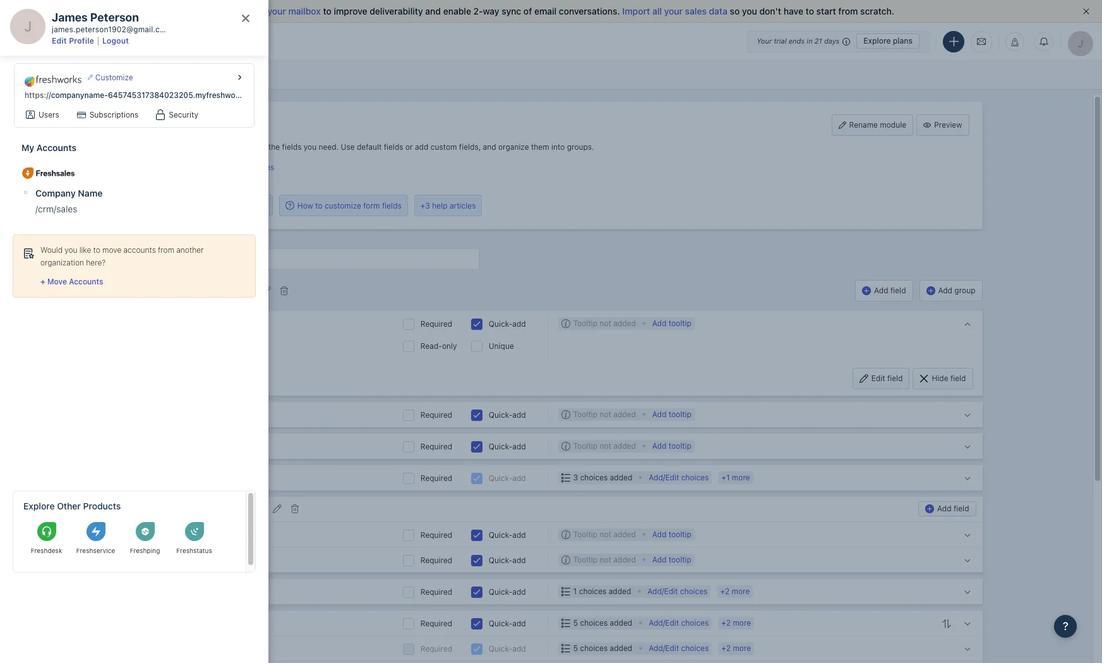 Task type: vqa. For each thing, say whether or not it's contained in the screenshot.
Freshworks Switcher icon
no



Task type: locate. For each thing, give the bounding box(es) containing it.
field
[[207, 163, 222, 172], [891, 286, 907, 295], [888, 373, 903, 383], [951, 373, 967, 383], [954, 504, 970, 513]]

fields,
[[459, 142, 481, 152]]

2 required from the top
[[421, 410, 453, 420]]

0 vertical spatial edit
[[52, 36, 67, 45]]

ui drag handle image
[[157, 554, 165, 564]]

0 horizontal spatial you
[[65, 245, 77, 255]]

you right so
[[743, 6, 758, 16]]

1 add tooltip link from the top
[[653, 317, 692, 330]]

0 horizontal spatial edit
[[52, 36, 67, 45]]

2 tooltip from the top
[[574, 409, 598, 419]]

edit left hide
[[872, 373, 886, 383]]

edit profile
[[52, 36, 94, 45]]

add tooltip for 3rd add tooltip link from the top of the page
[[653, 441, 692, 451]]

4 quick- from the top
[[489, 473, 513, 483]]

0 horizontal spatial add field button
[[856, 280, 914, 301]]

1 your from the left
[[268, 6, 286, 16]]

1 vertical spatial form text image
[[170, 552, 189, 571]]

+1
[[722, 473, 730, 482]]

way
[[483, 6, 500, 16]]

import
[[623, 6, 651, 16]]

0 horizontal spatial from
[[158, 245, 174, 255]]

0 vertical spatial form text image
[[170, 526, 189, 545]]

required
[[421, 319, 453, 329], [421, 410, 453, 420], [421, 442, 453, 451], [421, 473, 453, 483], [421, 530, 453, 540], [421, 555, 453, 565], [421, 587, 453, 597], [421, 619, 453, 628], [421, 644, 453, 653]]

edit inside button
[[872, 373, 886, 383]]

1 vertical spatial and
[[483, 142, 497, 152]]

1 add tooltip from the top
[[653, 318, 692, 328]]

1 horizontal spatial add field button
[[919, 501, 977, 517]]

1 tooltip from the top
[[669, 318, 692, 328]]

1 form text image from the top
[[170, 526, 189, 545]]

freshservice
[[76, 547, 115, 555]]

3 quick- from the top
[[489, 442, 513, 451]]

add tooltip for 4th add tooltip link from the bottom
[[653, 409, 692, 419]]

explore inside dialog
[[23, 501, 55, 511]]

accounts down here?
[[69, 277, 103, 287]]

0 horizontal spatial explore
[[23, 501, 55, 511]]

1 horizontal spatial explore
[[864, 36, 892, 46]]

+3 help articles
[[421, 201, 476, 210]]

you
[[743, 6, 758, 16], [304, 142, 317, 152], [65, 245, 77, 255]]

add/edit choices link
[[649, 471, 709, 484], [648, 585, 708, 598], [649, 617, 709, 629], [649, 642, 709, 655]]

add/edit choices for bottommost +2 more link
[[649, 643, 709, 653]]

1 horizontal spatial you
[[304, 142, 317, 152]]

have
[[784, 6, 804, 16]]

0 vertical spatial +2
[[721, 586, 730, 596]]

edit for edit field
[[872, 373, 886, 383]]

tooltip not added for 1st add tooltip link
[[574, 318, 636, 328]]

form text image for mobile
[[170, 526, 189, 545]]

add tooltip
[[653, 318, 692, 328], [653, 409, 692, 419], [653, 441, 692, 451], [653, 530, 692, 539], [653, 555, 692, 564]]

explore inside explore plans "link"
[[864, 36, 892, 46]]

your
[[268, 6, 286, 16], [665, 6, 683, 16]]

0 vertical spatial explore
[[864, 36, 892, 46]]

preview button
[[917, 114, 970, 136]]

4 tooltip from the top
[[669, 530, 692, 539]]

basic information
[[173, 284, 255, 296]]

from
[[839, 6, 859, 16], [158, 245, 174, 255]]

0 vertical spatial +2 more
[[721, 586, 750, 596]]

logout link
[[99, 36, 133, 45]]

company name link
[[35, 188, 243, 199]]

custom
[[431, 142, 457, 152]]

1 tooltip not added from the top
[[574, 318, 636, 328]]

1 vertical spatial 5
[[574, 643, 578, 653]]

2 5 choices added from the top
[[574, 643, 633, 653]]

0 vertical spatial 5 choices added
[[574, 618, 633, 628]]

2 tooltip not added from the top
[[574, 409, 636, 419]]

0 vertical spatial and
[[426, 6, 441, 16]]

tooltip for 4th add tooltip link from the bottom
[[574, 409, 598, 419]]

work
[[195, 555, 213, 564]]

conversations.
[[559, 6, 621, 16]]

add group
[[939, 286, 976, 295]]

not for 4th add tooltip link from the bottom
[[600, 409, 612, 419]]

form text image right ui drag handle image at the left bottom
[[170, 552, 189, 571]]

products
[[83, 501, 121, 511]]

what's new image
[[1011, 38, 1020, 46]]

and
[[426, 6, 441, 16], [483, 142, 497, 152]]

you left need.
[[304, 142, 317, 152]]

3 not from the top
[[600, 441, 612, 451]]

mobile
[[195, 530, 219, 539]]

1 quick-add from the top
[[489, 319, 526, 329]]

telephone numbers
[[192, 504, 262, 514]]

close image
[[1084, 8, 1090, 15]]

3 add tooltip from the top
[[653, 441, 692, 451]]

6 quick-add from the top
[[489, 555, 526, 565]]

2 tooltip from the top
[[669, 409, 692, 419]]

form text image
[[170, 526, 189, 545], [170, 552, 189, 571]]

tooltip for 1st add tooltip link
[[574, 318, 598, 328]]

3 tooltip not added from the top
[[574, 441, 636, 451]]

to right like
[[93, 245, 100, 255]]

would
[[40, 245, 63, 255]]

other
[[57, 501, 81, 511]]

add group button
[[920, 280, 983, 301]]

1 required from the top
[[421, 319, 453, 329]]

in
[[807, 37, 813, 45]]

tooltip not added for 2nd add tooltip link from the bottom
[[574, 530, 636, 539]]

fields
[[282, 142, 302, 152], [384, 142, 404, 152], [247, 201, 267, 210], [382, 201, 402, 210]]

list containing users
[[17, 102, 252, 144]]

2 vertical spatial +2
[[722, 643, 731, 653]]

groups.
[[567, 142, 595, 152]]

to
[[323, 6, 332, 16], [806, 6, 815, 16], [316, 201, 323, 210], [93, 245, 100, 255]]

send email image
[[978, 36, 987, 47]]

improve
[[334, 6, 368, 16]]

1 horizontal spatial edit
[[872, 373, 886, 383]]

to left the 'start'
[[806, 6, 815, 16]]

edit field button
[[853, 368, 910, 389]]

2 vertical spatial you
[[65, 245, 77, 255]]

list
[[17, 102, 252, 144]]

1 vertical spatial accounts
[[69, 277, 103, 287]]

add/edit choices for the topmost +2 more link
[[648, 586, 708, 596]]

7 quick-add from the top
[[489, 587, 526, 597]]

plans
[[894, 36, 913, 46]]

0 horizontal spatial add field
[[875, 286, 907, 295]]

4 add tooltip link from the top
[[653, 528, 692, 541]]

expand image
[[234, 75, 245, 80]]

5 tooltip not added from the top
[[574, 555, 636, 564]]

1 not from the top
[[600, 318, 612, 328]]

Search fields text field
[[151, 249, 479, 270]]

1 tooltip from the top
[[574, 318, 598, 328]]

add tooltip link
[[653, 317, 692, 330], [653, 408, 692, 421], [653, 440, 692, 452], [653, 528, 692, 541], [653, 554, 692, 566]]

to inside "link"
[[316, 201, 323, 210]]

add
[[164, 142, 178, 152], [875, 286, 889, 295], [939, 286, 953, 295], [653, 318, 667, 328], [653, 409, 667, 419], [653, 441, 667, 451], [938, 504, 952, 513], [653, 530, 667, 539], [653, 555, 667, 564]]

0 vertical spatial accounts
[[37, 142, 77, 153]]

1 vertical spatial from
[[158, 245, 174, 255]]

organization
[[40, 258, 84, 268]]

form text image up freshstatus on the left bottom of page
[[170, 526, 189, 545]]

contact
[[217, 201, 245, 210]]

2 form text image from the top
[[170, 552, 189, 571]]

fields right contact
[[247, 201, 267, 210]]

0 vertical spatial 5
[[574, 618, 578, 628]]

5 quick-add from the top
[[489, 530, 526, 540]]

dialog
[[0, 0, 269, 663]]

2 vertical spatial +2 more
[[722, 643, 752, 653]]

tooltip for 3rd add tooltip link from the top of the page
[[669, 441, 692, 451]]

1 vertical spatial 5 choices added
[[574, 643, 633, 653]]

4 tooltip from the top
[[574, 530, 598, 539]]

your right all
[[665, 6, 683, 16]]

company name /crm/sales
[[35, 188, 103, 215]]

hide
[[933, 373, 949, 383]]

field inside button
[[888, 373, 903, 383]]

2 not from the top
[[600, 409, 612, 419]]

tooltip
[[574, 318, 598, 328], [574, 409, 598, 419], [574, 441, 598, 451], [574, 530, 598, 539], [574, 555, 598, 564]]

tooltip for 2nd add tooltip link from the bottom
[[574, 530, 598, 539]]

edit inside dialog
[[52, 36, 67, 45]]

4 tooltip not added from the top
[[574, 530, 636, 539]]

4 not from the top
[[600, 530, 612, 539]]

2 add tooltip from the top
[[653, 409, 692, 419]]

users
[[39, 110, 59, 119]]

choices
[[581, 473, 608, 482], [682, 473, 709, 482], [579, 586, 607, 596], [681, 586, 708, 596], [581, 618, 608, 628], [682, 618, 709, 628], [581, 643, 608, 653], [682, 643, 709, 653]]

need.
[[319, 142, 339, 152]]

4 add tooltip from the top
[[653, 530, 692, 539]]

users link
[[39, 109, 59, 120]]

2 horizontal spatial you
[[743, 6, 758, 16]]

another
[[176, 245, 204, 255]]

from right the 'start'
[[839, 6, 859, 16]]

james
[[52, 10, 88, 24]]

5 not from the top
[[600, 555, 612, 564]]

like
[[79, 245, 91, 255]]

0 horizontal spatial your
[[268, 6, 286, 16]]

move
[[47, 277, 67, 287]]

security
[[169, 110, 198, 119]]

explore left other
[[23, 501, 55, 511]]

7 required from the top
[[421, 587, 453, 597]]

edit left 'profile' at the left top of the page
[[52, 36, 67, 45]]

explore left the plans
[[864, 36, 892, 46]]

sales
[[686, 6, 707, 16]]

the
[[269, 142, 280, 152]]

from inside would you like to move accounts from another organization here?
[[158, 245, 174, 255]]

21
[[815, 37, 823, 45]]

faster
[[214, 142, 234, 152]]

1 horizontal spatial from
[[839, 6, 859, 16]]

explore
[[864, 36, 892, 46], [23, 501, 55, 511]]

1 vertical spatial add field
[[938, 504, 970, 513]]

explore for explore plans
[[864, 36, 892, 46]]

1 vertical spatial explore
[[23, 501, 55, 511]]

5 tooltip from the top
[[574, 555, 598, 564]]

add
[[415, 142, 429, 152], [513, 319, 526, 329], [513, 410, 526, 420], [513, 442, 526, 451], [513, 473, 526, 483], [513, 530, 526, 540], [513, 555, 526, 565], [513, 587, 526, 597], [513, 619, 526, 628], [513, 644, 526, 653]]

company
[[35, 188, 76, 199]]

your left mailbox
[[268, 6, 286, 16]]

and right fields,
[[483, 142, 497, 152]]

2 5 from the top
[[574, 643, 578, 653]]

add inside button
[[939, 286, 953, 295]]

form
[[364, 201, 380, 210]]

accounts right the my
[[37, 142, 77, 153]]

add/edit choices for +1 more link
[[649, 473, 709, 482]]

1 horizontal spatial your
[[665, 6, 683, 16]]

from left another
[[158, 245, 174, 255]]

1 choices added
[[574, 586, 632, 596]]

1 vertical spatial you
[[304, 142, 317, 152]]

and left enable
[[426, 6, 441, 16]]

fields right form
[[382, 201, 402, 210]]

3 tooltip from the top
[[669, 441, 692, 451]]

customize
[[325, 201, 361, 210]]

1 vertical spatial +2
[[722, 618, 731, 628]]

645745317384023205.myfreshworks.com
[[108, 90, 265, 100]]

your
[[757, 37, 772, 45]]

0 vertical spatial add field
[[875, 286, 907, 295]]

3 tooltip from the top
[[574, 441, 598, 451]]

+2 more link
[[721, 586, 750, 596], [722, 618, 752, 628], [722, 643, 752, 653]]

field inside 'button'
[[951, 373, 967, 383]]

form text image for work
[[170, 552, 189, 571]]

to right the how
[[316, 201, 323, 210]]

work link
[[195, 555, 213, 564]]

0 vertical spatial you
[[743, 6, 758, 16]]

1 vertical spatial edit
[[872, 373, 886, 383]]

5 tooltip from the top
[[669, 555, 692, 564]]

1 horizontal spatial and
[[483, 142, 497, 152]]

articles
[[450, 201, 476, 210]]

you left like
[[65, 245, 77, 255]]

5 add tooltip from the top
[[653, 555, 692, 564]]

fields left or at the left of page
[[384, 142, 404, 152]]

8 quick-add from the top
[[489, 619, 526, 628]]

add/edit choices for the middle +2 more link
[[649, 618, 709, 628]]

trial
[[774, 37, 787, 45]]



Task type: describe. For each thing, give the bounding box(es) containing it.
tooltip not added for 4th add tooltip link from the bottom
[[574, 409, 636, 419]]

freshservice button
[[73, 516, 119, 562]]

freshping button
[[122, 516, 168, 562]]

2 quick- from the top
[[489, 410, 513, 420]]

subscription status
[[195, 618, 264, 628]]

not for 1st add tooltip link
[[600, 318, 612, 328]]

3 required from the top
[[421, 442, 453, 451]]

days
[[825, 37, 840, 45]]

read-
[[421, 341, 442, 351]]

fields inside "link"
[[382, 201, 402, 210]]

freshping
[[130, 547, 160, 555]]

8 required from the top
[[421, 619, 453, 628]]

admin settings
[[54, 69, 117, 80]]

what are contact fields
[[182, 201, 267, 210]]

with
[[236, 142, 251, 152]]

1 vertical spatial +2 more link
[[722, 618, 752, 628]]

edit for edit profile
[[52, 36, 67, 45]]

rename module button
[[832, 114, 914, 136]]

settings
[[83, 69, 117, 80]]

read-only
[[421, 341, 457, 351]]

2 add tooltip link from the top
[[653, 408, 692, 421]]

/crm/sales
[[35, 204, 77, 215]]

preview
[[935, 120, 963, 130]]

add tooltip for 2nd add tooltip link from the bottom
[[653, 530, 692, 539]]

freshdesk button
[[23, 516, 70, 562]]

9 quick- from the top
[[489, 644, 513, 653]]

how
[[298, 201, 313, 210]]

tooltip not added for 5th add tooltip link from the top of the page
[[574, 555, 636, 564]]

4 required from the top
[[421, 473, 453, 483]]

freshstatus
[[176, 547, 212, 555]]

security link
[[169, 109, 198, 120]]

to right mailbox
[[323, 6, 332, 16]]

enable
[[444, 6, 472, 16]]

contacts
[[192, 118, 239, 132]]

basic
[[173, 284, 198, 296]]

them
[[531, 142, 550, 152]]

only
[[442, 341, 457, 351]]

profile
[[69, 36, 94, 45]]

manage field dependencies link
[[164, 162, 281, 173]]

0 vertical spatial +2 more link
[[721, 586, 750, 596]]

1 vertical spatial +2 more
[[722, 618, 752, 628]]

not for 5th add tooltip link from the top of the page
[[600, 555, 612, 564]]

explore other products
[[23, 501, 121, 511]]

fields right the
[[282, 142, 302, 152]]

subscriptions list item
[[69, 107, 146, 123]]

5 required from the top
[[421, 530, 453, 540]]

6 quick- from the top
[[489, 555, 513, 565]]

6 required from the top
[[421, 555, 453, 565]]

+3 help articles button
[[414, 195, 483, 216]]

1 quick- from the top
[[489, 319, 513, 329]]

7 quick- from the top
[[489, 587, 513, 597]]

not for 2nd add tooltip link from the bottom
[[600, 530, 612, 539]]

rename module
[[850, 120, 907, 130]]

name
[[78, 188, 103, 199]]

tooltip for 3rd add tooltip link from the top of the page
[[574, 441, 598, 451]]

Search your CRM... text field
[[56, 31, 182, 52]]

your trial ends in 21 days
[[757, 37, 840, 45]]

admin
[[54, 69, 80, 80]]

tooltip for 5th add tooltip link from the top of the page
[[574, 555, 598, 564]]

manage field dependencies
[[176, 163, 274, 172]]

tooltip not added for 3rd add tooltip link from the top of the page
[[574, 441, 636, 451]]

freshstatus button
[[171, 516, 217, 562]]

my accounts
[[21, 142, 77, 153]]

subscription status link
[[195, 618, 264, 628]]

dependencies
[[224, 163, 274, 172]]

hide field
[[933, 373, 967, 383]]

here?
[[86, 258, 106, 268]]

start
[[817, 6, 837, 16]]

2 your from the left
[[665, 6, 683, 16]]

would you like to move accounts from another organization here?
[[40, 245, 204, 268]]

telephone
[[192, 504, 229, 514]]

9 required from the top
[[421, 644, 453, 653]]

customize link
[[88, 71, 133, 83]]

edit profile link
[[52, 36, 99, 45]]

9 quick-add from the top
[[489, 644, 526, 653]]

close button image
[[242, 15, 250, 22]]

tooltip for 4th add tooltip link from the bottom
[[669, 409, 692, 419]]

status
[[242, 618, 264, 628]]

add tooltip for 5th add tooltip link from the top of the page
[[653, 555, 692, 564]]

3
[[574, 473, 578, 482]]

hide field button
[[914, 368, 974, 389]]

default
[[357, 142, 382, 152]]

+3 help articles link
[[421, 200, 476, 211]]

0 vertical spatial add field button
[[856, 280, 914, 301]]

to inside would you like to move accounts from another organization here?
[[93, 245, 100, 255]]

freshworks logo image
[[25, 75, 81, 86]]

import all your sales data link
[[623, 6, 730, 16]]

explore for explore other products
[[23, 501, 55, 511]]

information
[[201, 284, 255, 296]]

tooltip for 2nd add tooltip link from the bottom
[[669, 530, 692, 539]]

tooltip for 5th add tooltip link from the top of the page
[[669, 555, 692, 564]]

5 quick- from the top
[[489, 530, 513, 540]]

what are contact fields link
[[170, 200, 267, 211]]

contacts
[[180, 142, 211, 152]]

sync
[[502, 6, 522, 16]]

8 quick- from the top
[[489, 619, 513, 628]]

what
[[182, 201, 201, 210]]

my
[[21, 142, 34, 153]]

not for 3rd add tooltip link from the top of the page
[[600, 441, 612, 451]]

james.peterson1902@gmail.com
[[52, 24, 171, 34]]

+1 more
[[722, 473, 751, 482]]

are
[[203, 201, 215, 210]]

1 5 choices added from the top
[[574, 618, 633, 628]]

0 vertical spatial from
[[839, 6, 859, 16]]

2 vertical spatial +2 more link
[[722, 643, 752, 653]]

security list item
[[149, 107, 206, 123]]

edit field
[[872, 373, 903, 383]]

tooltip for 1st add tooltip link
[[669, 318, 692, 328]]

peterson
[[90, 10, 139, 24]]

3 add tooltip link from the top
[[653, 440, 692, 452]]

subscriptions link
[[90, 109, 139, 120]]

telephone numbers link
[[192, 504, 262, 514]]

module
[[881, 120, 907, 130]]

4 quick-add from the top
[[489, 473, 526, 483]]

1 vertical spatial add field button
[[919, 501, 977, 517]]

1
[[574, 586, 577, 596]]

users list item
[[18, 107, 67, 123]]

https:// companyname-645745317384023205.myfreshworks.com
[[25, 90, 265, 100]]

accounts
[[124, 245, 156, 255]]

move
[[102, 245, 122, 255]]

0 horizontal spatial and
[[426, 6, 441, 16]]

2 quick-add from the top
[[489, 410, 526, 420]]

add tooltip for 1st add tooltip link
[[653, 318, 692, 328]]

of
[[524, 6, 532, 16]]

dialog containing james
[[0, 0, 269, 663]]

/crm/sales link
[[35, 204, 243, 215]]

how to customize form fields link
[[286, 200, 402, 211]]

+ move accounts
[[40, 277, 103, 287]]

deliverability
[[370, 6, 423, 16]]

subscriptions
[[90, 110, 139, 119]]

1 5 from the top
[[574, 618, 578, 628]]

5 add tooltip link from the top
[[653, 554, 692, 566]]

into
[[552, 142, 565, 152]]

+1 more link
[[722, 473, 751, 482]]

1 horizontal spatial add field
[[938, 504, 970, 513]]

connect your mailbox to improve deliverability and enable 2-way sync of email conversations. import all your sales data so you don't have to start from scratch.
[[230, 6, 895, 16]]

you inside would you like to move accounts from another organization here?
[[65, 245, 77, 255]]

3 quick-add from the top
[[489, 442, 526, 451]]

+
[[40, 277, 45, 287]]

ends
[[789, 37, 805, 45]]



